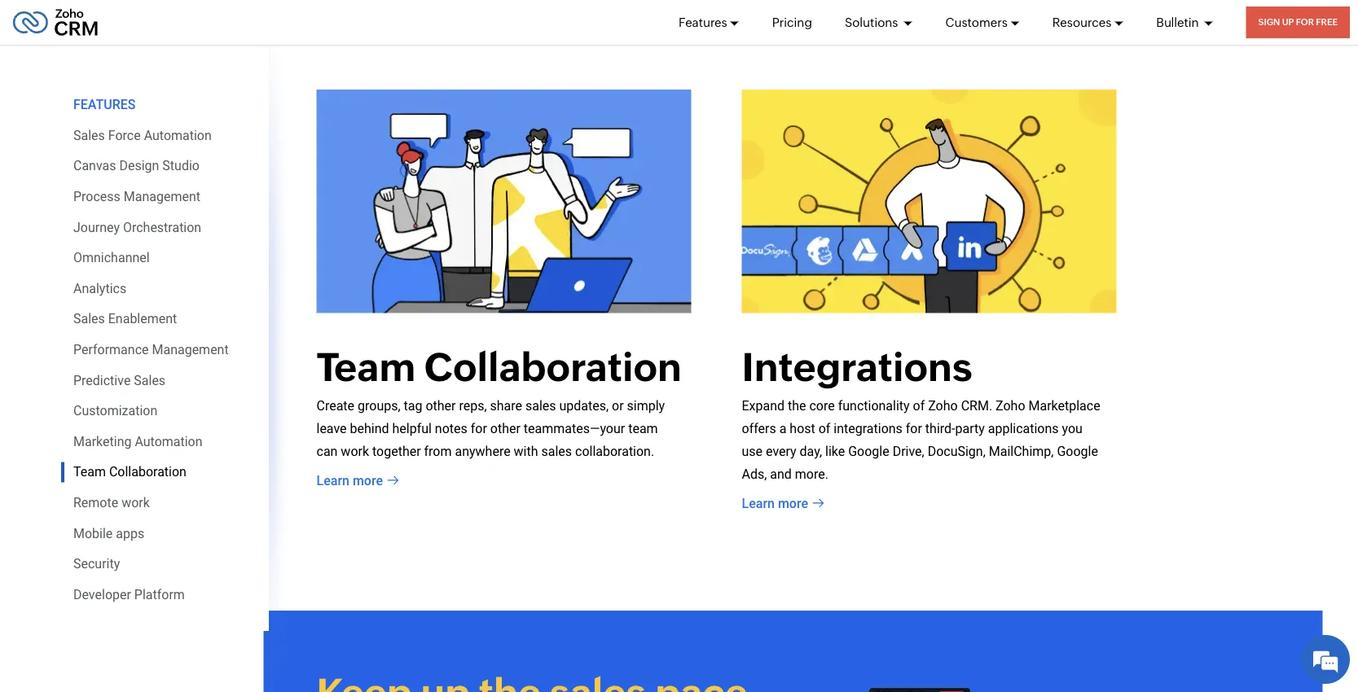 Task type: locate. For each thing, give the bounding box(es) containing it.
1 vertical spatial more
[[778, 496, 808, 511]]

0 horizontal spatial learn more link
[[317, 471, 399, 490]]

resources link
[[1052, 0, 1124, 45]]

0 vertical spatial learn more link
[[317, 471, 399, 490]]

0 horizontal spatial work
[[122, 495, 150, 511]]

0 vertical spatial team
[[317, 345, 416, 389]]

0 horizontal spatial of
[[819, 421, 830, 437]]

and
[[770, 467, 792, 482]]

collaboration
[[424, 345, 682, 389], [109, 464, 186, 480]]

of right host on the bottom right of page
[[819, 421, 830, 437]]

0 vertical spatial sales
[[73, 128, 105, 143]]

studio
[[162, 158, 200, 174]]

work
[[341, 444, 369, 459], [122, 495, 150, 511]]

1 vertical spatial other
[[490, 421, 520, 437]]

sales down analytics
[[73, 311, 105, 327]]

collaboration up the "updates,"
[[424, 345, 682, 389]]

sales down teammates—your
[[541, 444, 572, 459]]

management up orchestration
[[124, 189, 200, 204]]

1 horizontal spatial collaboration
[[424, 345, 682, 389]]

0 vertical spatial sales
[[525, 398, 556, 414]]

0 vertical spatial automation
[[144, 128, 212, 143]]

offers
[[742, 421, 776, 437]]

docusign,
[[928, 444, 986, 459]]

zoho crm logo image
[[12, 4, 99, 40]]

learn more down can
[[317, 473, 383, 488]]

1 for from the left
[[471, 421, 487, 437]]

bulletin link
[[1156, 0, 1214, 45]]

zoho up the third-
[[928, 398, 958, 414]]

other down share
[[490, 421, 520, 437]]

collaboration.
[[575, 444, 654, 459]]

more down and at the bottom of page
[[778, 496, 808, 511]]

zoho
[[928, 398, 958, 414], [996, 398, 1025, 414]]

sign up for free
[[1258, 17, 1338, 27]]

up
[[1282, 17, 1294, 27]]

1 horizontal spatial learn more link
[[742, 494, 824, 513]]

integrations
[[742, 345, 973, 389]]

pricing
[[772, 15, 812, 29]]

zoho up applications
[[996, 398, 1025, 414]]

resources
[[1052, 15, 1111, 29]]

1 zoho from the left
[[928, 398, 958, 414]]

0 horizontal spatial other
[[426, 398, 456, 414]]

team collaboration
[[317, 345, 682, 389], [73, 464, 186, 480]]

other
[[426, 398, 456, 414], [490, 421, 520, 437]]

more down together
[[353, 473, 383, 488]]

0 horizontal spatial learn
[[317, 473, 349, 488]]

sales
[[73, 128, 105, 143], [73, 311, 105, 327], [134, 373, 165, 388]]

1 vertical spatial team
[[73, 464, 106, 480]]

learn
[[317, 473, 349, 488], [742, 496, 775, 511]]

0 horizontal spatial google
[[848, 444, 889, 459]]

sales up canvas
[[73, 128, 105, 143]]

management down enablement
[[152, 342, 229, 357]]

1 horizontal spatial learn more
[[742, 496, 808, 511]]

performance
[[73, 342, 149, 357]]

2 google from the left
[[1057, 444, 1098, 459]]

sales
[[525, 398, 556, 414], [541, 444, 572, 459]]

learn for team collaboration
[[317, 473, 349, 488]]

together
[[372, 444, 421, 459]]

with
[[514, 444, 538, 459]]

for up drive,
[[906, 421, 922, 437]]

0 horizontal spatial team collaboration
[[73, 464, 186, 480]]

solutions
[[845, 15, 901, 29]]

updates,
[[559, 398, 609, 414]]

1 horizontal spatial work
[[341, 444, 369, 459]]

use
[[742, 444, 763, 459]]

automation up 'studio'
[[144, 128, 212, 143]]

share
[[490, 398, 522, 414]]

2 zoho from the left
[[996, 398, 1025, 414]]

team collaboration down marketing automation
[[73, 464, 186, 480]]

0 horizontal spatial for
[[471, 421, 487, 437]]

collaboration down marketing automation
[[109, 464, 186, 480]]

0 horizontal spatial more
[[353, 473, 383, 488]]

party
[[955, 421, 985, 437]]

you
[[1062, 421, 1083, 437]]

marketing
[[73, 434, 132, 449]]

1 horizontal spatial more
[[778, 496, 808, 511]]

canvas
[[73, 158, 116, 174]]

0 vertical spatial more
[[353, 473, 383, 488]]

for
[[471, 421, 487, 437], [906, 421, 922, 437]]

management
[[124, 189, 200, 204], [152, 342, 229, 357]]

sales down performance management
[[134, 373, 165, 388]]

learn more link for integrations
[[742, 494, 824, 513]]

learn more link down can
[[317, 471, 399, 490]]

for up anywhere
[[471, 421, 487, 437]]

marketing automation
[[73, 434, 202, 449]]

menu shadow image
[[269, 0, 293, 692]]

1 vertical spatial management
[[152, 342, 229, 357]]

more
[[353, 473, 383, 488], [778, 496, 808, 511]]

1 google from the left
[[848, 444, 889, 459]]

google down integrations
[[848, 444, 889, 459]]

1 vertical spatial automation
[[135, 434, 202, 449]]

1 horizontal spatial other
[[490, 421, 520, 437]]

0 vertical spatial work
[[341, 444, 369, 459]]

2 for from the left
[[906, 421, 922, 437]]

1 horizontal spatial for
[[906, 421, 922, 437]]

work down behind
[[341, 444, 369, 459]]

learn more link for team collaboration
[[317, 471, 399, 490]]

other up the notes
[[426, 398, 456, 414]]

0 vertical spatial learn
[[317, 473, 349, 488]]

automation down customization
[[135, 434, 202, 449]]

0 vertical spatial other
[[426, 398, 456, 414]]

0 vertical spatial team collaboration
[[317, 345, 682, 389]]

1 vertical spatial learn more
[[742, 496, 808, 511]]

team up remote
[[73, 464, 106, 480]]

crm.
[[961, 398, 992, 414]]

1 horizontal spatial learn
[[742, 496, 775, 511]]

features link
[[679, 0, 739, 45]]

automation
[[144, 128, 212, 143], [135, 434, 202, 449]]

helpful
[[392, 421, 432, 437]]

0 horizontal spatial learn more
[[317, 473, 383, 488]]

mobile apps
[[73, 526, 144, 541]]

collaboration tools customer relationship management solutions image
[[317, 90, 691, 313]]

google down you
[[1057, 444, 1098, 459]]

1 vertical spatial learn
[[742, 496, 775, 511]]

1 vertical spatial collaboration
[[109, 464, 186, 480]]

learn down the ads,
[[742, 496, 775, 511]]

learn more link down and at the bottom of page
[[742, 494, 824, 513]]

groups,
[[358, 398, 400, 414]]

security
[[73, 556, 120, 572]]

1 horizontal spatial google
[[1057, 444, 1098, 459]]

1 vertical spatial of
[[819, 421, 830, 437]]

sales right share
[[525, 398, 556, 414]]

ads,
[[742, 467, 767, 482]]

team collaboration up share
[[317, 345, 682, 389]]

learn more down and at the bottom of page
[[742, 496, 808, 511]]

1 horizontal spatial zoho
[[996, 398, 1025, 414]]

learn more link
[[317, 471, 399, 490], [742, 494, 824, 513]]

host
[[790, 421, 815, 437]]

team
[[317, 345, 416, 389], [73, 464, 106, 480]]

create groups, tag other reps, share sales updates, or simply leave behind helpful notes for other teammates—your team can work together from anywhere with sales collaboration.
[[317, 398, 665, 459]]

work up apps
[[122, 495, 150, 511]]

learn down can
[[317, 473, 349, 488]]

sales for sales enablement
[[73, 311, 105, 327]]

design
[[119, 158, 159, 174]]

functionality
[[838, 398, 910, 414]]

1 vertical spatial learn more link
[[742, 494, 824, 513]]

0 horizontal spatial zoho
[[928, 398, 958, 414]]

1 horizontal spatial team
[[317, 345, 416, 389]]

1 vertical spatial sales
[[73, 311, 105, 327]]

1 horizontal spatial of
[[913, 398, 925, 414]]

tag
[[404, 398, 422, 414]]

customization
[[73, 403, 157, 419]]

mailchimp,
[[989, 444, 1054, 459]]

0 vertical spatial learn more
[[317, 473, 383, 488]]

learn more
[[317, 473, 383, 488], [742, 496, 808, 511]]

2 vertical spatial sales
[[134, 373, 165, 388]]

of
[[913, 398, 925, 414], [819, 421, 830, 437]]

reps,
[[459, 398, 487, 414]]

team up groups, at the bottom
[[317, 345, 416, 389]]

of right functionality
[[913, 398, 925, 414]]

1 horizontal spatial team collaboration
[[317, 345, 682, 389]]

notes
[[435, 421, 467, 437]]

0 vertical spatial management
[[124, 189, 200, 204]]

leave
[[317, 421, 347, 437]]



Task type: describe. For each thing, give the bounding box(es) containing it.
journey orchestration
[[73, 219, 201, 235]]

force
[[108, 128, 141, 143]]

zoho inside zoho marketplace offers a host of integrations for third-party applications you use every day, like google drive, docusign, mailchimp, google ads, and more.
[[996, 398, 1025, 414]]

sign up for free link
[[1246, 7, 1350, 38]]

developer
[[73, 587, 131, 602]]

mobile
[[73, 526, 113, 541]]

expand
[[742, 398, 785, 414]]

core
[[809, 398, 835, 414]]

from
[[424, 444, 452, 459]]

the
[[788, 398, 806, 414]]

analytics
[[73, 281, 126, 296]]

performance management
[[73, 342, 229, 357]]

behind
[[350, 421, 389, 437]]

1 vertical spatial sales
[[541, 444, 572, 459]]

1 vertical spatial team collaboration
[[73, 464, 186, 480]]

sales force automation
[[73, 128, 212, 143]]

canvas design studio
[[73, 158, 200, 174]]

process management
[[73, 189, 200, 204]]

for
[[1296, 17, 1314, 27]]

third-
[[925, 421, 955, 437]]

day,
[[800, 444, 822, 459]]

orchestration
[[123, 219, 201, 235]]

pricing link
[[772, 0, 812, 45]]

teammates—your
[[524, 421, 625, 437]]

predictive sales
[[73, 373, 165, 388]]

1 vertical spatial work
[[122, 495, 150, 511]]

marketplace
[[1029, 398, 1100, 414]]

integrations
[[834, 421, 903, 437]]

team
[[628, 421, 658, 437]]

of inside zoho marketplace offers a host of integrations for third-party applications you use every day, like google drive, docusign, mailchimp, google ads, and more.
[[819, 421, 830, 437]]

expand the core functionality of zoho crm.
[[742, 398, 992, 414]]

simply
[[627, 398, 665, 414]]

free
[[1316, 17, 1338, 27]]

learn for integrations
[[742, 496, 775, 511]]

zoho marketplace offers a host of integrations for third-party applications you use every day, like google drive, docusign, mailchimp, google ads, and more.
[[742, 398, 1100, 482]]

0 horizontal spatial collaboration
[[109, 464, 186, 480]]

features
[[679, 15, 727, 29]]

apps
[[116, 526, 144, 541]]

0 vertical spatial collaboration
[[424, 345, 682, 389]]

integrations marketplace api crm software image
[[742, 90, 1117, 313]]

platform
[[134, 587, 185, 602]]

journey
[[73, 219, 120, 235]]

solutions link
[[845, 0, 913, 45]]

more.
[[795, 467, 828, 482]]

like
[[825, 444, 845, 459]]

sign
[[1258, 17, 1280, 27]]

bulletin
[[1156, 15, 1201, 29]]

sales enablement
[[73, 311, 177, 327]]

remote work
[[73, 495, 150, 511]]

create
[[317, 398, 354, 414]]

omnichannel
[[73, 250, 150, 266]]

management for performance management
[[152, 342, 229, 357]]

features
[[73, 97, 136, 112]]

more for integrations
[[778, 496, 808, 511]]

sales for sales force automation
[[73, 128, 105, 143]]

more for team collaboration
[[353, 473, 383, 488]]

anywhere
[[455, 444, 510, 459]]

every
[[766, 444, 796, 459]]

work inside create groups, tag other reps, share sales updates, or simply leave behind helpful notes for other teammates—your team can work together from anywhere with sales collaboration.
[[341, 444, 369, 459]]

applications
[[988, 421, 1059, 437]]

0 vertical spatial of
[[913, 398, 925, 414]]

or
[[612, 398, 624, 414]]

management for process management
[[124, 189, 200, 204]]

customers
[[945, 15, 1008, 29]]

0 horizontal spatial team
[[73, 464, 106, 480]]

can
[[317, 444, 338, 459]]

learn more for integrations
[[742, 496, 808, 511]]

sales meetings and presentations image
[[869, 688, 1244, 692]]

for inside zoho marketplace offers a host of integrations for third-party applications you use every day, like google drive, docusign, mailchimp, google ads, and more.
[[906, 421, 922, 437]]

process
[[73, 189, 120, 204]]

a
[[779, 421, 786, 437]]

enablement
[[108, 311, 177, 327]]

remote
[[73, 495, 118, 511]]

learn more for team collaboration
[[317, 473, 383, 488]]

for inside create groups, tag other reps, share sales updates, or simply leave behind helpful notes for other teammates—your team can work together from anywhere with sales collaboration.
[[471, 421, 487, 437]]

drive,
[[893, 444, 924, 459]]

developer platform
[[73, 587, 185, 602]]

predictive
[[73, 373, 131, 388]]



Task type: vqa. For each thing, say whether or not it's contained in the screenshot.
Resources
yes



